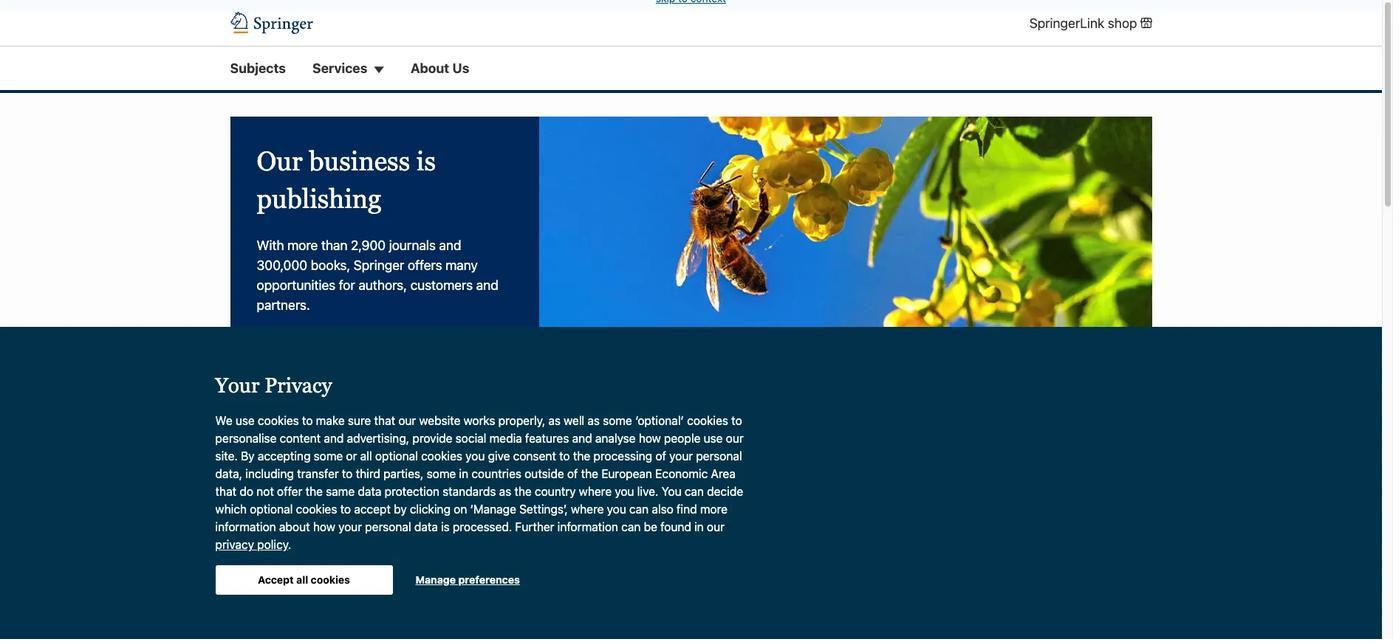 Task type: locate. For each thing, give the bounding box(es) containing it.
by down protection
[[394, 503, 407, 517]]

1 vertical spatial journals
[[339, 446, 382, 460]]

0 vertical spatial shop
[[1108, 15, 1138, 31]]

well
[[564, 415, 585, 428]]

more left than
[[288, 238, 318, 254]]

journals inside with more than 2,900 journals and 300,000 books, springer offers many opportunities for authors, customers and partners.
[[389, 238, 436, 254]]

as up features
[[549, 415, 561, 428]]

can left be
[[622, 521, 641, 534]]

on inside we use cookies to make sure that our website works properly, as well as some 'optional' cookies to personalise content and advertising, provide social media features and analyse how people use our site. by accepting some or all optional cookies you give consent to the processing of your personal data, including transfer to third parties, some in countries outside of the european economic area that do not offer the same data protection standards as the country where you live. you can decide which optional cookies to accept by clicking on 'manage settings', where you can also find more information about how your personal data is processed.                     further information can be found in our privacy policy .
[[454, 503, 467, 517]]

1 horizontal spatial some
[[427, 468, 456, 481]]

personal up area
[[696, 450, 742, 463]]

0 vertical spatial personal
[[696, 450, 742, 463]]

more down decide on the bottom right of page
[[700, 503, 728, 517]]

0 vertical spatial by
[[333, 463, 346, 476]]

information down 'settings','
[[558, 521, 619, 534]]

in down from
[[278, 553, 288, 566]]

on down the standards
[[454, 503, 467, 517]]

is right business
[[417, 147, 436, 177]]

some up transfer
[[314, 450, 343, 463]]

0 vertical spatial more
[[288, 238, 318, 254]]

data
[[358, 486, 382, 499], [414, 521, 438, 534]]

manage preferences button
[[405, 566, 531, 596]]

0 horizontal spatial data
[[358, 486, 382, 499]]

0 vertical spatial books,
[[311, 258, 350, 273]]

1 horizontal spatial use
[[704, 432, 723, 446]]

1 horizontal spatial springerlink
[[1030, 15, 1105, 31]]

how down the ready
[[497, 586, 519, 599]]

as down countries
[[499, 486, 512, 499]]

some up 'analyse'
[[603, 415, 632, 428]]

2 vertical spatial how
[[497, 586, 519, 599]]

2 horizontal spatial some
[[603, 415, 632, 428]]

of down accept
[[371, 536, 382, 549]]

0 vertical spatial of
[[656, 450, 666, 463]]

economic
[[656, 468, 708, 481]]

our inside from our collection of 300,000 books in the shop
[[296, 536, 313, 549]]

as right well on the left of the page
[[588, 415, 600, 428]]

1 horizontal spatial information
[[558, 521, 619, 534]]

springer inside with more than 2,900 journals and 300,000 books, springer offers many opportunities for authors, customers and partners.
[[354, 258, 404, 273]]

1 information from the left
[[215, 521, 276, 534]]

0 horizontal spatial in
[[278, 553, 288, 566]]

1 horizontal spatial is
[[441, 521, 450, 534]]

to right the ready
[[513, 569, 524, 583]]

journals inside all books, journals and book series published by springer
[[339, 446, 382, 460]]

give
[[488, 450, 510, 463]]

1 horizontal spatial as
[[549, 415, 561, 428]]

in inside from our collection of 300,000 books in the shop
[[278, 553, 288, 566]]

1 horizontal spatial personal
[[696, 450, 742, 463]]

find
[[677, 503, 697, 517]]

to up content
[[302, 415, 313, 428]]

300,000 down "clicking"
[[385, 536, 431, 549]]

about us
[[411, 61, 469, 76]]

find
[[631, 569, 654, 583]]

about us link
[[411, 59, 469, 79]]

books,
[[311, 258, 350, 273], [301, 446, 336, 460]]

0 vertical spatial use
[[236, 415, 255, 428]]

third
[[356, 468, 380, 481]]

in down find
[[695, 521, 704, 534]]

1 vertical spatial is
[[441, 521, 450, 534]]

our
[[399, 415, 416, 428], [303, 420, 326, 437], [726, 432, 744, 446], [707, 521, 725, 534], [296, 536, 313, 549]]

0 horizontal spatial by
[[333, 463, 346, 476]]

is
[[417, 147, 436, 177], [441, 521, 450, 534]]

the down .
[[291, 553, 308, 566]]

your privacy
[[215, 374, 332, 398]]

which
[[215, 503, 247, 517]]

300,000
[[257, 258, 308, 273], [385, 536, 431, 549]]

for authors,
[[339, 278, 407, 293]]

and down advertising,
[[385, 446, 405, 460]]

1 vertical spatial how
[[313, 521, 335, 534]]

by
[[333, 463, 346, 476], [394, 503, 407, 517]]

how
[[639, 432, 661, 446], [313, 521, 335, 534], [497, 586, 519, 599]]

all down content
[[286, 446, 297, 460]]

springerlink
[[1030, 15, 1105, 31], [322, 508, 390, 521]]

services button
[[313, 59, 384, 79]]

300,000 down with
[[257, 258, 308, 273]]

subjects
[[230, 61, 286, 76]]

your inside ready to publish your book? find out how
[[569, 569, 592, 583]]

1 vertical spatial of
[[567, 468, 578, 481]]

0 horizontal spatial on
[[306, 508, 319, 521]]

including
[[245, 468, 294, 481]]

0 horizontal spatial journals
[[339, 446, 382, 460]]

1 horizontal spatial how
[[497, 586, 519, 599]]

0 horizontal spatial that
[[215, 486, 237, 499]]

to inside ready to publish your book? find out how
[[513, 569, 524, 583]]

as
[[549, 415, 561, 428], [588, 415, 600, 428], [499, 486, 512, 499]]

can down live.
[[630, 503, 649, 517]]

1 vertical spatial your
[[338, 521, 362, 534]]

in up the standards
[[459, 468, 469, 481]]

.
[[288, 539, 291, 552]]

0 vertical spatial is
[[417, 147, 436, 177]]

1 horizontal spatial journals
[[389, 238, 436, 254]]

0 horizontal spatial of
[[371, 536, 382, 549]]

2 vertical spatial can
[[622, 521, 641, 534]]

springer up "for authors,"
[[354, 258, 404, 273]]

that up advertising,
[[374, 415, 395, 428]]

with
[[257, 238, 284, 254]]

1 vertical spatial use
[[704, 432, 723, 446]]

features
[[525, 432, 569, 446]]

optional up parties,
[[375, 450, 418, 463]]

in
[[459, 468, 469, 481], [695, 521, 704, 534], [278, 553, 288, 566]]

publish a book image
[[465, 406, 684, 530]]

1 vertical spatial by
[[394, 503, 407, 517]]

personalise
[[215, 432, 277, 446]]

0 horizontal spatial your
[[338, 521, 362, 534]]

1 vertical spatial 300,000
[[385, 536, 431, 549]]

of up country
[[567, 468, 578, 481]]

0 horizontal spatial optional
[[250, 503, 293, 517]]

by up same
[[333, 463, 346, 476]]

site.
[[215, 450, 238, 463]]

0 horizontal spatial information
[[215, 521, 276, 534]]

1 horizontal spatial in
[[459, 468, 469, 481]]

cookies up content
[[258, 415, 299, 428]]

books, inside with more than 2,900 journals and 300,000 books, springer offers many opportunities for authors, customers and partners.
[[311, 258, 350, 273]]

is inside our business is publishing
[[417, 147, 436, 177]]

book?
[[596, 569, 628, 583]]

1 horizontal spatial more
[[700, 503, 728, 517]]

of up economic
[[656, 450, 666, 463]]

springer inside all books, journals and book series published by springer
[[349, 463, 395, 476]]

1 horizontal spatial your
[[569, 569, 592, 583]]

our up area
[[726, 432, 744, 446]]

where down european
[[579, 486, 612, 499]]

2 horizontal spatial of
[[656, 450, 666, 463]]

some
[[603, 415, 632, 428], [314, 450, 343, 463], [427, 468, 456, 481]]

data down "clicking"
[[414, 521, 438, 534]]

personal down accept
[[365, 521, 411, 534]]

people
[[664, 432, 701, 446]]

0 horizontal spatial more
[[288, 238, 318, 254]]

over 10 million scientific documents on springerlink
[[243, 491, 402, 521]]

information
[[215, 521, 276, 534], [558, 521, 619, 534]]

0 horizontal spatial use
[[236, 415, 255, 428]]

use up personalise
[[236, 415, 255, 428]]

1 vertical spatial springer
[[349, 463, 395, 476]]

books
[[243, 553, 275, 566]]

1 vertical spatial optional
[[250, 503, 293, 517]]

0 horizontal spatial is
[[417, 147, 436, 177]]

1 horizontal spatial optional
[[375, 450, 418, 463]]

1 vertical spatial shop
[[311, 553, 338, 566]]

use right people in the bottom of the page
[[704, 432, 723, 446]]

springerlink inside over 10 million scientific documents on springerlink
[[322, 508, 390, 521]]

on down 10
[[306, 508, 319, 521]]

from
[[268, 536, 293, 549]]

0 vertical spatial your
[[670, 450, 693, 463]]

to
[[302, 415, 313, 428], [732, 415, 742, 428], [559, 450, 570, 463], [342, 468, 353, 481], [340, 503, 351, 517], [513, 569, 524, 583]]

0 horizontal spatial some
[[314, 450, 343, 463]]

optional down not
[[250, 503, 293, 517]]

submit an article image
[[699, 406, 918, 530]]

1 vertical spatial books,
[[301, 446, 336, 460]]

0 vertical spatial how
[[639, 432, 661, 446]]

use
[[236, 415, 255, 428], [704, 432, 723, 446]]

0 horizontal spatial how
[[313, 521, 335, 534]]

ready
[[477, 569, 510, 583]]

privacy
[[215, 539, 254, 552]]

you
[[662, 486, 682, 499]]

information up buy at the bottom of the page
[[215, 521, 276, 534]]

0 vertical spatial 300,000
[[257, 258, 308, 273]]

books, down than
[[311, 258, 350, 273]]

1 vertical spatial you
[[615, 486, 634, 499]]

your up economic
[[670, 450, 693, 463]]

0 vertical spatial optional
[[375, 450, 418, 463]]

by inside we use cookies to make sure that our website works properly, as well as some 'optional' cookies to personalise content and advertising, provide social media features and analyse how people use our site. by accepting some or all optional cookies you give consent to the processing of your personal data, including transfer to third parties, some in countries outside of the european economic area that do not offer the same data protection standards as the country where you live. you can decide which optional cookies to accept by clicking on 'manage settings', where you can also find more information about how your personal data is processed.                     further information can be found in our privacy policy .
[[394, 503, 407, 517]]

0 horizontal spatial 300,000
[[257, 258, 308, 273]]

you
[[466, 450, 485, 463], [615, 486, 634, 499], [607, 503, 627, 517]]

2 horizontal spatial in
[[695, 521, 704, 534]]

springerlink shop link
[[1030, 13, 1152, 33]]

can up find
[[685, 486, 704, 499]]

all inside we use cookies to make sure that our website works properly, as well as some 'optional' cookies to personalise content and advertising, provide social media features and analyse how people use our site. by accepting some or all optional cookies you give consent to the processing of your personal data, including transfer to third parties, some in countries outside of the european economic area that do not offer the same data protection standards as the country where you live. you can decide which optional cookies to accept by clicking on 'manage settings', where you can also find more information about how your personal data is processed.                     further information can be found in our privacy policy .
[[360, 450, 372, 463]]

2 vertical spatial in
[[278, 553, 288, 566]]

live.
[[638, 486, 659, 499]]

publish
[[527, 569, 566, 583]]

0 vertical spatial springerlink
[[1030, 15, 1105, 31]]

1 horizontal spatial data
[[414, 521, 438, 534]]

300,000 inside from our collection of 300,000 books in the shop
[[385, 536, 431, 549]]

2 vertical spatial your
[[569, 569, 592, 583]]

where down country
[[571, 503, 604, 517]]

books, up transfer
[[301, 446, 336, 460]]

how down over 10 million scientific documents on springerlink
[[313, 521, 335, 534]]

countries
[[472, 468, 522, 481]]

0 horizontal spatial shop
[[311, 553, 338, 566]]

1 horizontal spatial that
[[374, 415, 395, 428]]

and
[[439, 238, 461, 254], [476, 278, 499, 293], [324, 432, 344, 446], [572, 432, 592, 446], [385, 446, 405, 460]]

1 horizontal spatial shop
[[1108, 15, 1138, 31]]

0 horizontal spatial springerlink
[[322, 508, 390, 521]]

that down "data,"
[[215, 486, 237, 499]]

on
[[454, 503, 467, 517], [306, 508, 319, 521]]

search
[[243, 446, 286, 460]]

about
[[411, 61, 449, 76]]

is down "clicking"
[[441, 521, 450, 534]]

2 horizontal spatial your
[[670, 450, 693, 463]]

how down 'optional'
[[639, 432, 661, 446]]

more
[[288, 238, 318, 254], [700, 503, 728, 517]]

the down transfer
[[306, 486, 323, 499]]

1 horizontal spatial of
[[567, 468, 578, 481]]

1 horizontal spatial on
[[454, 503, 467, 517]]

to down same
[[340, 503, 351, 517]]

1 vertical spatial data
[[414, 521, 438, 534]]

0 vertical spatial springer
[[354, 258, 404, 273]]

and up many
[[439, 238, 461, 254]]

'optional'
[[636, 415, 684, 428]]

opportunities
[[257, 278, 336, 293]]

0 horizontal spatial personal
[[365, 521, 411, 534]]

books, inside all books, journals and book series published by springer
[[301, 446, 336, 460]]

cookies up people in the bottom of the page
[[687, 415, 729, 428]]

published
[[278, 463, 330, 476]]

your up collection at the left bottom of page
[[338, 521, 362, 534]]

how inside ready to publish your book? find out how
[[497, 586, 519, 599]]

the
[[573, 450, 591, 463], [581, 468, 599, 481], [306, 486, 323, 499], [515, 486, 532, 499], [291, 553, 308, 566]]

1 horizontal spatial 300,000
[[385, 536, 431, 549]]

1 vertical spatial springerlink
[[322, 508, 390, 521]]

our right .
[[296, 536, 313, 549]]

transfer
[[297, 468, 339, 481]]

business
[[309, 147, 410, 177]]

all right or
[[360, 450, 372, 463]]

2 horizontal spatial how
[[639, 432, 661, 446]]

data,
[[215, 468, 242, 481]]

journals down advertising,
[[339, 446, 382, 460]]

buy
[[243, 536, 268, 549]]

and down many
[[476, 278, 499, 293]]

than
[[321, 238, 348, 254]]

preferences
[[459, 574, 520, 587]]

to down features
[[559, 450, 570, 463]]

1 horizontal spatial by
[[394, 503, 407, 517]]

1 vertical spatial more
[[700, 503, 728, 517]]

discover our science
[[243, 420, 377, 437]]

journals up "offers"
[[389, 238, 436, 254]]

more inside we use cookies to make sure that our website works properly, as well as some 'optional' cookies to personalise content and advertising, provide social media features and analyse how people use our site. by accepting some or all optional cookies you give consent to the processing of your personal data, including transfer to third parties, some in countries outside of the european economic area that do not offer the same data protection standards as the country where you live. you can decide which optional cookies to accept by clicking on 'manage settings', where you can also find more information about how your personal data is processed.                     further information can be found in our privacy policy .
[[700, 503, 728, 517]]

springer up scientific
[[349, 463, 395, 476]]

2 vertical spatial of
[[371, 536, 382, 549]]

the left european
[[581, 468, 599, 481]]

our down decide on the bottom right of page
[[707, 521, 725, 534]]

where
[[579, 486, 612, 499], [571, 503, 604, 517]]

data down third
[[358, 486, 382, 499]]

publishing
[[257, 184, 382, 214]]

your left the book?
[[569, 569, 592, 583]]

0 vertical spatial journals
[[389, 238, 436, 254]]

protection
[[385, 486, 440, 499]]

some down the book
[[427, 468, 456, 481]]



Task type: vqa. For each thing, say whether or not it's contained in the screenshot.
the and
yes



Task type: describe. For each thing, give the bounding box(es) containing it.
all right accept
[[296, 574, 308, 587]]

300,000 inside with more than 2,900 journals and 300,000 books, springer offers many opportunities for authors, customers and partners.
[[257, 258, 308, 273]]

about
[[279, 521, 310, 534]]

manage preferences
[[416, 574, 520, 587]]

10
[[301, 491, 314, 504]]

0 vertical spatial can
[[685, 486, 704, 499]]

outside
[[525, 468, 564, 481]]

cookies up about
[[296, 503, 337, 517]]

0 vertical spatial some
[[603, 415, 632, 428]]

springer for and
[[349, 463, 395, 476]]

on inside over 10 million scientific documents on springerlink
[[306, 508, 319, 521]]

customers
[[411, 278, 473, 293]]

the up 'settings','
[[515, 486, 532, 499]]

sure
[[348, 415, 371, 428]]

we use cookies to make sure that our website works properly, as well as some 'optional' cookies to personalise content and advertising, provide social media features and analyse how people use our site. by accepting some or all optional cookies you give consent to the processing of your personal data, including transfer to third parties, some in countries outside of the european economic area that do not offer the same data protection standards as the country where you live. you can decide which optional cookies to accept by clicking on 'manage settings', where you can also find more information about how your personal data is processed.                     further information can be found in our privacy policy .
[[215, 415, 744, 552]]

do
[[240, 486, 253, 499]]

further
[[515, 521, 555, 534]]

science
[[329, 420, 377, 437]]

not
[[257, 486, 274, 499]]

provide
[[413, 432, 453, 446]]

and inside all books, journals and book series published by springer
[[385, 446, 405, 460]]

and down well on the left of the page
[[572, 432, 592, 446]]

processed.
[[453, 521, 512, 534]]

1 vertical spatial some
[[314, 450, 343, 463]]

springerlink shop
[[1030, 15, 1138, 31]]

offers
[[408, 258, 442, 273]]

springer home image
[[230, 12, 313, 34]]

2 vertical spatial some
[[427, 468, 456, 481]]

subjects link
[[230, 59, 286, 79]]

discover our science link
[[243, 420, 377, 437]]

we
[[215, 415, 233, 428]]

analyse
[[595, 432, 636, 446]]

with more than 2,900 journals and 300,000 books, springer offers many opportunities for authors, customers and partners.
[[257, 238, 499, 313]]

documents
[[243, 508, 303, 521]]

1 vertical spatial that
[[215, 486, 237, 499]]

book
[[408, 446, 434, 460]]

0 vertical spatial you
[[466, 450, 485, 463]]

also
[[652, 503, 674, 517]]

discover
[[243, 420, 300, 437]]

1 vertical spatial personal
[[365, 521, 411, 534]]

1 vertical spatial can
[[630, 503, 649, 517]]

the down well on the left of the page
[[573, 450, 591, 463]]

shop inside from our collection of 300,000 books in the shop
[[311, 553, 338, 566]]

services
[[313, 61, 368, 76]]

1 vertical spatial where
[[571, 503, 604, 517]]

'manage
[[470, 503, 517, 517]]

over
[[275, 491, 298, 504]]

our left science
[[303, 420, 326, 437]]

standards
[[443, 486, 496, 499]]

to down or
[[342, 468, 353, 481]]

advertising,
[[347, 432, 410, 446]]

many
[[446, 258, 478, 273]]

settings',
[[520, 503, 568, 517]]

million
[[317, 491, 351, 504]]

2 information from the left
[[558, 521, 619, 534]]

springer for 2,900
[[354, 258, 404, 273]]

scientific
[[354, 491, 402, 504]]

0 horizontal spatial as
[[499, 486, 512, 499]]

0 vertical spatial data
[[358, 486, 382, 499]]

accept all cookies
[[258, 574, 350, 587]]

cookies down from our collection of 300,000 books in the shop
[[311, 574, 350, 587]]

clicking
[[410, 503, 451, 517]]

processing
[[594, 450, 653, 463]]

same
[[326, 486, 355, 499]]

media
[[490, 432, 522, 446]]

policy
[[257, 539, 288, 552]]

found
[[661, 521, 692, 534]]

2 vertical spatial you
[[607, 503, 627, 517]]

content
[[280, 432, 321, 446]]

consent
[[513, 450, 556, 463]]

works
[[464, 415, 495, 428]]

shop inside springerlink shop link
[[1108, 15, 1138, 31]]

ready to publish your book? find out how
[[477, 569, 654, 599]]

area
[[711, 468, 736, 481]]

is inside we use cookies to make sure that our website works properly, as well as some 'optional' cookies to personalise content and advertising, provide social media features and analyse how people use our site. by accepting some or all optional cookies you give consent to the processing of your personal data, including transfer to third parties, some in countries outside of the european economic area that do not offer the same data protection standards as the country where you live. you can decide which optional cookies to accept by clicking on 'manage settings', where you can also find more information about how your personal data is processed.                     further information can be found in our privacy policy .
[[441, 521, 450, 534]]

and down make
[[324, 432, 344, 446]]

series
[[243, 463, 275, 476]]

properly,
[[499, 415, 546, 428]]

accept
[[258, 574, 294, 587]]

read
[[243, 491, 272, 504]]

manage
[[416, 574, 456, 587]]

collection
[[316, 536, 368, 549]]

parties,
[[384, 468, 424, 481]]

country
[[535, 486, 576, 499]]

your
[[215, 374, 260, 398]]

to up area
[[732, 415, 742, 428]]

by inside all books, journals and book series published by springer
[[333, 463, 346, 476]]

cookies down provide
[[421, 450, 463, 463]]

0 vertical spatial where
[[579, 486, 612, 499]]

of inside from our collection of 300,000 books in the shop
[[371, 536, 382, 549]]

our up provide
[[399, 415, 416, 428]]

0 vertical spatial in
[[459, 468, 469, 481]]

from our collection of 300,000 books in the shop
[[243, 536, 431, 566]]

2 horizontal spatial as
[[588, 415, 600, 428]]

our business is publishing
[[257, 147, 436, 214]]

make
[[316, 415, 345, 428]]

website
[[419, 415, 461, 428]]

decide
[[707, 486, 744, 499]]

all books, journals and book series published by springer
[[243, 446, 434, 476]]

our
[[257, 147, 303, 177]]

european
[[602, 468, 653, 481]]

more inside with more than 2,900 journals and 300,000 books, springer offers many opportunities for authors, customers and partners.
[[288, 238, 318, 254]]

all inside all books, journals and book series published by springer
[[286, 446, 297, 460]]

by
[[241, 450, 255, 463]]

the inside from our collection of 300,000 books in the shop
[[291, 553, 308, 566]]

offer
[[277, 486, 303, 499]]

1 vertical spatial in
[[695, 521, 704, 534]]

social
[[456, 432, 487, 446]]

2,900
[[351, 238, 386, 254]]

0 vertical spatial that
[[374, 415, 395, 428]]



